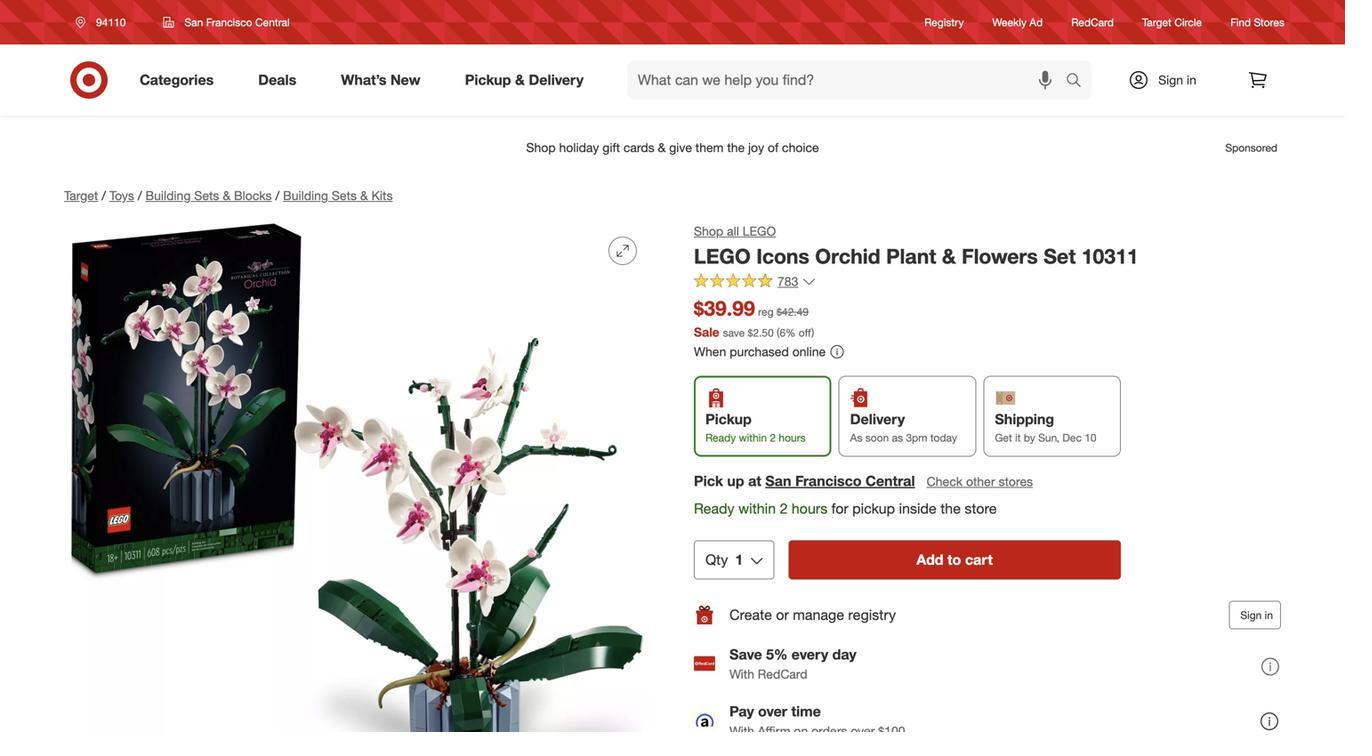 Task type: describe. For each thing, give the bounding box(es) containing it.
783 link
[[694, 273, 817, 293]]

target circle link
[[1143, 15, 1203, 30]]

(
[[777, 326, 780, 340]]

time
[[792, 703, 821, 720]]

off
[[799, 326, 812, 340]]

to
[[948, 551, 962, 569]]

toys
[[109, 188, 134, 203]]

search
[[1058, 73, 1101, 90]]

shop
[[694, 223, 724, 239]]

delivery as soon as 3pm today
[[851, 411, 958, 445]]

1 horizontal spatial san
[[766, 473, 792, 490]]

san francisco central button
[[152, 6, 301, 38]]

)
[[812, 326, 815, 340]]

pickup for ready
[[706, 411, 752, 428]]

5%
[[766, 646, 788, 664]]

registry link
[[925, 15, 964, 30]]

1 horizontal spatial 2
[[780, 500, 788, 518]]

as
[[892, 431, 904, 445]]

save
[[730, 646, 762, 664]]

check other stores
[[927, 474, 1034, 490]]

stores
[[1255, 16, 1285, 29]]

within inside pickup ready within 2 hours
[[739, 431, 767, 445]]

deals
[[258, 71, 297, 89]]

0 vertical spatial redcard
[[1072, 16, 1114, 29]]

all
[[727, 223, 739, 239]]

in inside "button"
[[1265, 609, 1274, 622]]

1 vertical spatial hours
[[792, 500, 828, 518]]

inside
[[899, 500, 937, 518]]

up
[[728, 473, 745, 490]]

store
[[965, 500, 997, 518]]

create
[[730, 607, 772, 624]]

sun,
[[1039, 431, 1060, 445]]

2.50
[[753, 326, 774, 340]]

cart
[[966, 551, 993, 569]]

when
[[694, 344, 727, 360]]

shipping
[[995, 411, 1055, 428]]

pickup ready within 2 hours
[[706, 411, 806, 445]]

1 vertical spatial francisco
[[796, 473, 862, 490]]

1 vertical spatial ready
[[694, 500, 735, 518]]

pay over time
[[730, 703, 821, 720]]

get
[[995, 431, 1013, 445]]

pickup & delivery
[[465, 71, 584, 89]]

every
[[792, 646, 829, 664]]

sale
[[694, 325, 720, 340]]

advertisement region
[[50, 126, 1296, 169]]

0 vertical spatial sign
[[1159, 72, 1184, 88]]

2 building from the left
[[283, 188, 328, 203]]

94110 button
[[64, 6, 145, 38]]

hours inside pickup ready within 2 hours
[[779, 431, 806, 445]]

online
[[793, 344, 826, 360]]

categories
[[140, 71, 214, 89]]

registry
[[925, 16, 964, 29]]

2 / from the left
[[138, 188, 142, 203]]

2 within from the top
[[739, 500, 776, 518]]

find stores link
[[1231, 15, 1285, 30]]

add
[[917, 551, 944, 569]]

today
[[931, 431, 958, 445]]

target / toys / building sets & blocks / building sets & kits
[[64, 188, 393, 203]]

target for target / toys / building sets & blocks / building sets & kits
[[64, 188, 98, 203]]

dec
[[1063, 431, 1082, 445]]

sign inside "button"
[[1241, 609, 1262, 622]]

$42.49
[[777, 305, 809, 319]]

soon
[[866, 431, 889, 445]]

save
[[723, 326, 745, 340]]

$
[[748, 326, 753, 340]]

1 vertical spatial lego
[[694, 244, 751, 269]]

delivery inside delivery as soon as 3pm today
[[851, 411, 905, 428]]

1 / from the left
[[102, 188, 106, 203]]

kits
[[372, 188, 393, 203]]

the
[[941, 500, 961, 518]]

deals link
[[243, 61, 319, 100]]

10311
[[1082, 244, 1139, 269]]

create or manage registry
[[730, 607, 896, 624]]

san francisco central button
[[766, 471, 916, 492]]

at
[[749, 473, 762, 490]]

lego icons orchid plant &#38; flowers set 10311, 1 of 14 image
[[64, 223, 652, 733]]

3pm
[[906, 431, 928, 445]]

94110
[[96, 16, 126, 29]]

manage
[[793, 607, 845, 624]]

or
[[776, 607, 789, 624]]

flowers
[[962, 244, 1038, 269]]

sign in link
[[1113, 61, 1225, 100]]

pickup
[[853, 500, 895, 518]]

1
[[736, 551, 743, 569]]

$39.99 reg $42.49 sale save $ 2.50 ( 6 % off )
[[694, 296, 815, 340]]

& inside the shop all lego lego icons orchid plant & flowers set 10311
[[942, 244, 956, 269]]

3 / from the left
[[275, 188, 280, 203]]

ready inside pickup ready within 2 hours
[[706, 431, 736, 445]]

target circle
[[1143, 16, 1203, 29]]



Task type: vqa. For each thing, say whether or not it's contained in the screenshot.
Wrap
no



Task type: locate. For each thing, give the bounding box(es) containing it.
with
[[730, 667, 755, 682]]

0 vertical spatial ready
[[706, 431, 736, 445]]

0 horizontal spatial target
[[64, 188, 98, 203]]

/ right the blocks
[[275, 188, 280, 203]]

new
[[391, 71, 421, 89]]

redcard link
[[1072, 15, 1114, 30]]

sign in inside "button"
[[1241, 609, 1274, 622]]

day
[[833, 646, 857, 664]]

toys link
[[109, 188, 134, 203]]

0 vertical spatial hours
[[779, 431, 806, 445]]

hours down pick up at san francisco central
[[792, 500, 828, 518]]

0 horizontal spatial pickup
[[465, 71, 511, 89]]

0 vertical spatial san
[[185, 16, 203, 29]]

add to cart
[[917, 551, 993, 569]]

what's new link
[[326, 61, 443, 100]]

when purchased online
[[694, 344, 826, 360]]

1 vertical spatial within
[[739, 500, 776, 518]]

1 horizontal spatial francisco
[[796, 473, 862, 490]]

1 horizontal spatial /
[[138, 188, 142, 203]]

building right the blocks
[[283, 188, 328, 203]]

other
[[967, 474, 996, 490]]

weekly ad
[[993, 16, 1043, 29]]

1 vertical spatial in
[[1265, 609, 1274, 622]]

pickup inside pickup & delivery link
[[465, 71, 511, 89]]

pickup
[[465, 71, 511, 89], [706, 411, 752, 428]]

0 horizontal spatial /
[[102, 188, 106, 203]]

what's
[[341, 71, 387, 89]]

francisco
[[206, 16, 252, 29], [796, 473, 862, 490]]

1 horizontal spatial building
[[283, 188, 328, 203]]

within
[[739, 431, 767, 445], [739, 500, 776, 518]]

0 horizontal spatial sign in
[[1159, 72, 1197, 88]]

san
[[185, 16, 203, 29], [766, 473, 792, 490]]

0 vertical spatial francisco
[[206, 16, 252, 29]]

0 horizontal spatial 2
[[770, 431, 776, 445]]

blocks
[[234, 188, 272, 203]]

What can we help you find? suggestions appear below search field
[[628, 61, 1071, 100]]

target link
[[64, 188, 98, 203]]

over
[[758, 703, 788, 720]]

find
[[1231, 16, 1252, 29]]

1 vertical spatial target
[[64, 188, 98, 203]]

pickup right the new
[[465, 71, 511, 89]]

building
[[146, 188, 191, 203], [283, 188, 328, 203]]

ready within 2 hours for pickup inside the store
[[694, 500, 997, 518]]

stores
[[999, 474, 1034, 490]]

2 inside pickup ready within 2 hours
[[770, 431, 776, 445]]

sets left kits
[[332, 188, 357, 203]]

pick up at san francisco central
[[694, 473, 916, 490]]

1 horizontal spatial pickup
[[706, 411, 752, 428]]

1 building from the left
[[146, 188, 191, 203]]

1 horizontal spatial target
[[1143, 16, 1172, 29]]

0 vertical spatial central
[[255, 16, 290, 29]]

target for target circle
[[1143, 16, 1172, 29]]

0 vertical spatial target
[[1143, 16, 1172, 29]]

save 5% every day with redcard
[[730, 646, 857, 682]]

0 vertical spatial delivery
[[529, 71, 584, 89]]

ready down pick
[[694, 500, 735, 518]]

lego down all
[[694, 244, 751, 269]]

0 vertical spatial 2
[[770, 431, 776, 445]]

in
[[1187, 72, 1197, 88], [1265, 609, 1274, 622]]

registry
[[849, 607, 896, 624]]

0 horizontal spatial in
[[1187, 72, 1197, 88]]

1 horizontal spatial sets
[[332, 188, 357, 203]]

1 vertical spatial delivery
[[851, 411, 905, 428]]

0 horizontal spatial delivery
[[529, 71, 584, 89]]

sets
[[194, 188, 219, 203], [332, 188, 357, 203]]

pickup inside pickup ready within 2 hours
[[706, 411, 752, 428]]

plant
[[887, 244, 937, 269]]

qty
[[706, 551, 728, 569]]

0 horizontal spatial sign
[[1159, 72, 1184, 88]]

2
[[770, 431, 776, 445], [780, 500, 788, 518]]

check
[[927, 474, 963, 490]]

within down "at"
[[739, 500, 776, 518]]

1 vertical spatial san
[[766, 473, 792, 490]]

redcard right the ad
[[1072, 16, 1114, 29]]

building sets & kits link
[[283, 188, 393, 203]]

/
[[102, 188, 106, 203], [138, 188, 142, 203], [275, 188, 280, 203]]

find stores
[[1231, 16, 1285, 29]]

0 vertical spatial sign in
[[1159, 72, 1197, 88]]

target left circle
[[1143, 16, 1172, 29]]

shipping get it by sun, dec 10
[[995, 411, 1097, 445]]

purchased
[[730, 344, 789, 360]]

icons
[[757, 244, 810, 269]]

sets left the blocks
[[194, 188, 219, 203]]

2 down pick up at san francisco central
[[780, 500, 788, 518]]

pickup & delivery link
[[450, 61, 606, 100]]

0 vertical spatial within
[[739, 431, 767, 445]]

reg
[[758, 305, 774, 319]]

ad
[[1030, 16, 1043, 29]]

10
[[1085, 431, 1097, 445]]

1 vertical spatial sign
[[1241, 609, 1262, 622]]

ready
[[706, 431, 736, 445], [694, 500, 735, 518]]

central up deals in the top left of the page
[[255, 16, 290, 29]]

san inside san francisco central dropdown button
[[185, 16, 203, 29]]

0 horizontal spatial redcard
[[758, 667, 808, 682]]

redcard inside save 5% every day with redcard
[[758, 667, 808, 682]]

0 horizontal spatial san
[[185, 16, 203, 29]]

categories link
[[125, 61, 236, 100]]

target left toys link
[[64, 188, 98, 203]]

1 vertical spatial 2
[[780, 500, 788, 518]]

1 vertical spatial central
[[866, 473, 916, 490]]

francisco up for
[[796, 473, 862, 490]]

0 horizontal spatial sets
[[194, 188, 219, 203]]

1 horizontal spatial sign in
[[1241, 609, 1274, 622]]

pay
[[730, 703, 755, 720]]

circle
[[1175, 16, 1203, 29]]

building sets & blocks link
[[146, 188, 272, 203]]

weekly
[[993, 16, 1027, 29]]

san francisco central
[[185, 16, 290, 29]]

1 horizontal spatial delivery
[[851, 411, 905, 428]]

delivery
[[529, 71, 584, 89], [851, 411, 905, 428]]

qty 1
[[706, 551, 743, 569]]

sign in
[[1159, 72, 1197, 88], [1241, 609, 1274, 622]]

orchid
[[816, 244, 881, 269]]

shop all lego lego icons orchid plant & flowers set 10311
[[694, 223, 1139, 269]]

/ right toys link
[[138, 188, 142, 203]]

building right toys link
[[146, 188, 191, 203]]

2 sets from the left
[[332, 188, 357, 203]]

sign in button
[[1230, 601, 1282, 630]]

/ left toys on the top left
[[102, 188, 106, 203]]

783
[[778, 274, 799, 289]]

lego right all
[[743, 223, 776, 239]]

search button
[[1058, 61, 1101, 103]]

1 horizontal spatial redcard
[[1072, 16, 1114, 29]]

pickup for &
[[465, 71, 511, 89]]

1 horizontal spatial central
[[866, 473, 916, 490]]

&
[[515, 71, 525, 89], [223, 188, 231, 203], [360, 188, 368, 203], [942, 244, 956, 269]]

2 up pick up at san francisco central
[[770, 431, 776, 445]]

central inside dropdown button
[[255, 16, 290, 29]]

redcard down 5% at the bottom of page
[[758, 667, 808, 682]]

$39.99
[[694, 296, 755, 321]]

6
[[780, 326, 786, 340]]

0 vertical spatial in
[[1187, 72, 1197, 88]]

hours up pick up at san francisco central
[[779, 431, 806, 445]]

0 vertical spatial lego
[[743, 223, 776, 239]]

lego
[[743, 223, 776, 239], [694, 244, 751, 269]]

1 horizontal spatial in
[[1265, 609, 1274, 622]]

add to cart button
[[789, 541, 1121, 580]]

san right "at"
[[766, 473, 792, 490]]

ready up pick
[[706, 431, 736, 445]]

1 vertical spatial pickup
[[706, 411, 752, 428]]

1 horizontal spatial sign
[[1241, 609, 1262, 622]]

0 horizontal spatial building
[[146, 188, 191, 203]]

francisco up categories link
[[206, 16, 252, 29]]

pick
[[694, 473, 724, 490]]

within up "at"
[[739, 431, 767, 445]]

1 sets from the left
[[194, 188, 219, 203]]

0 horizontal spatial central
[[255, 16, 290, 29]]

by
[[1024, 431, 1036, 445]]

central up pickup
[[866, 473, 916, 490]]

0 vertical spatial pickup
[[465, 71, 511, 89]]

1 vertical spatial sign in
[[1241, 609, 1274, 622]]

pickup up up
[[706, 411, 752, 428]]

1 vertical spatial redcard
[[758, 667, 808, 682]]

1 within from the top
[[739, 431, 767, 445]]

san up categories link
[[185, 16, 203, 29]]

2 horizontal spatial /
[[275, 188, 280, 203]]

0 horizontal spatial francisco
[[206, 16, 252, 29]]

francisco inside san francisco central dropdown button
[[206, 16, 252, 29]]



